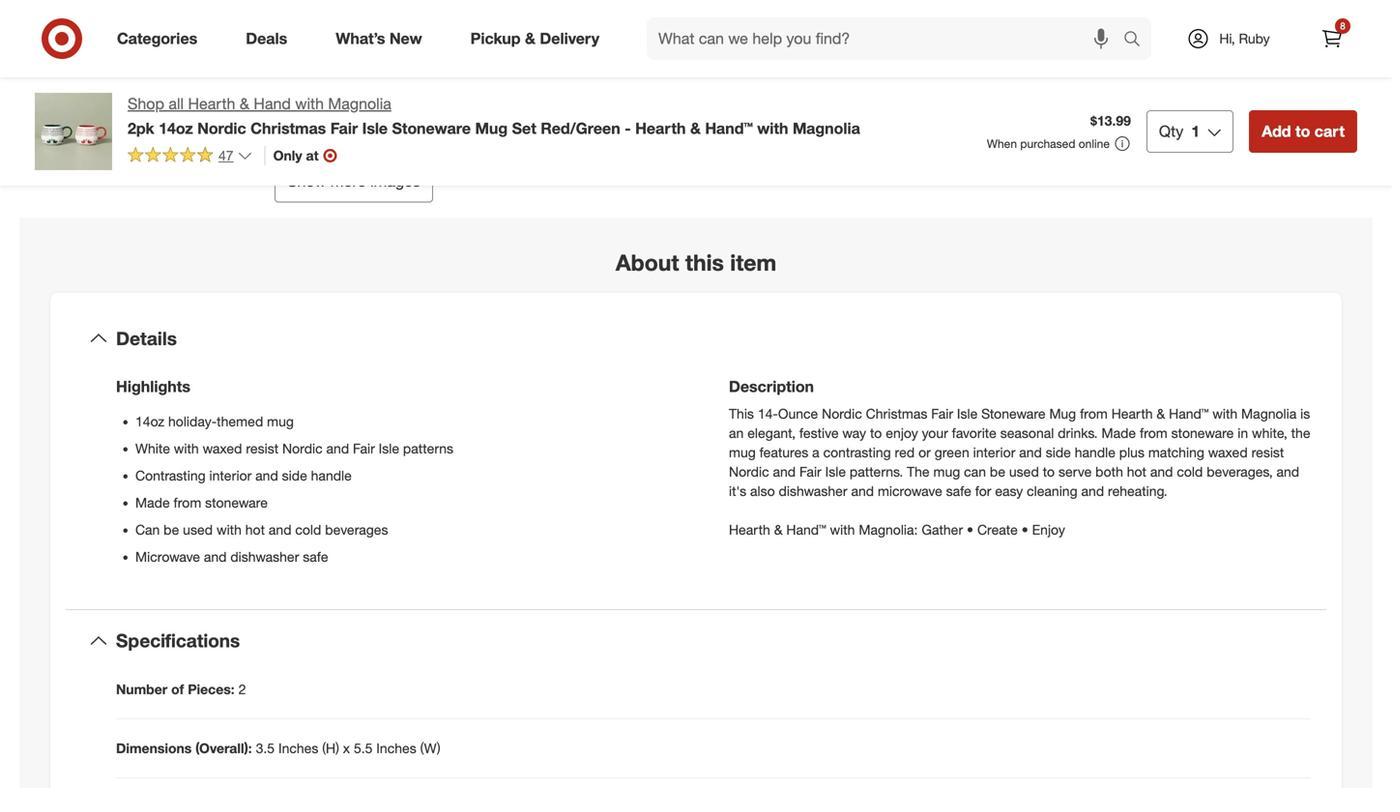 Task type: describe. For each thing, give the bounding box(es) containing it.
categories link
[[101, 17, 222, 60]]

delivery
[[540, 29, 600, 48]]

pieces:
[[188, 681, 235, 698]]

nordic up it's
[[729, 463, 769, 480]]

0 horizontal spatial magnolia
[[328, 94, 392, 113]]

number of pieces: 2
[[116, 681, 246, 698]]

is
[[1301, 405, 1311, 422]]

nordic inside shop all hearth & hand with magnolia 2pk 14oz nordic christmas fair isle stoneware mug set red/green - hearth & hand™ with magnolia
[[197, 119, 246, 138]]

fair inside shop all hearth & hand with magnolia 2pk 14oz nordic christmas fair isle stoneware mug set red/green - hearth & hand™ with magnolia
[[330, 119, 358, 138]]

qty
[[1160, 122, 1184, 141]]

ounce
[[778, 405, 818, 422]]

cold inside this 14-ounce nordic christmas fair isle stoneware mug from hearth & hand™ with magnolia is an elegant, festive way to enjoy your favorite seasonal drinks. made from stoneware in white, the mug features a contrasting red or green interior and side handle plus matching waxed resist nordic and fair isle patterns. the mug can be used to serve both hot and cold beverages, and it's also dishwasher and microwave safe for easy cleaning and reheating.
[[1177, 463, 1203, 480]]

& right -
[[691, 119, 701, 138]]

0 horizontal spatial waxed
[[203, 440, 242, 457]]

gather
[[922, 521, 963, 538]]

search button
[[1115, 17, 1162, 64]]

search
[[1115, 31, 1162, 50]]

isle up favorite
[[957, 405, 978, 422]]

with left magnolia:
[[830, 521, 855, 538]]

14oz nordic christmas fair isle stoneware mugs - hearth & hand™ with magnolia, 5 of 12 image
[[362, 0, 673, 50]]

2 inches from the left
[[377, 740, 417, 757]]

1 horizontal spatial mug
[[729, 444, 756, 461]]

and up beverages
[[326, 440, 349, 457]]

be inside this 14-ounce nordic christmas fair isle stoneware mug from hearth & hand™ with magnolia is an elegant, festive way to enjoy your favorite seasonal drinks. made from stoneware in white, the mug features a contrasting red or green interior and side handle plus matching waxed resist nordic and fair isle patterns. the mug can be used to serve both hot and cold beverages, and it's also dishwasher and microwave safe for easy cleaning and reheating.
[[990, 463, 1006, 480]]

both
[[1096, 463, 1124, 480]]

0 horizontal spatial interior
[[209, 467, 252, 484]]

mug inside shop all hearth & hand with magnolia 2pk 14oz nordic christmas fair isle stoneware mug set red/green - hearth & hand™ with magnolia
[[475, 119, 508, 138]]

and down 'matching'
[[1151, 463, 1174, 480]]

favorite
[[952, 425, 997, 442]]

0 horizontal spatial used
[[183, 521, 213, 538]]

1 • from the left
[[967, 521, 974, 538]]

for
[[976, 483, 992, 500]]

& down also
[[774, 521, 783, 538]]

can
[[964, 463, 987, 480]]

x
[[343, 740, 350, 757]]

safe for microwave safe
[[1150, 47, 1177, 64]]

and down features
[[773, 463, 796, 480]]

number
[[116, 681, 168, 698]]

in inside see it in your space button
[[333, 110, 343, 127]]

with right hand
[[295, 94, 324, 113]]

it
[[322, 110, 329, 127]]

2 vertical spatial to
[[1043, 463, 1055, 480]]

cart
[[1315, 122, 1345, 141]]

fair up favorite
[[932, 405, 954, 422]]

What can we help you find? suggestions appear below search field
[[647, 17, 1129, 60]]

3d
[[176, 110, 193, 127]]

-
[[625, 119, 631, 138]]

microwave safe
[[1081, 47, 1177, 64]]

a for space
[[521, 110, 528, 127]]

2 horizontal spatial from
[[1140, 425, 1168, 442]]

a for glance
[[740, 7, 749, 26]]

red/green
[[541, 119, 621, 138]]

details
[[116, 327, 177, 349]]

1
[[1192, 122, 1200, 141]]

1 vertical spatial safe
[[303, 549, 328, 565]]

see for see it in your space
[[294, 110, 318, 127]]

0 vertical spatial mug
[[267, 413, 294, 430]]

and down both
[[1082, 483, 1105, 500]]

(h)
[[322, 740, 339, 757]]

interior inside this 14-ounce nordic christmas fair isle stoneware mug from hearth & hand™ with magnolia is an elegant, festive way to enjoy your favorite seasonal drinks. made from stoneware in white, the mug features a contrasting red or green interior and side handle plus matching waxed resist nordic and fair isle patterns. the mug can be used to serve both hot and cold beverages, and it's also dishwasher and microwave safe for easy cleaning and reheating.
[[974, 444, 1016, 461]]

fair down features
[[800, 463, 822, 480]]

dishwasher inside this 14-ounce nordic christmas fair isle stoneware mug from hearth & hand™ with magnolia is an elegant, festive way to enjoy your favorite seasonal drinks. made from stoneware in white, the mug features a contrasting red or green interior and side handle plus matching waxed resist nordic and fair isle patterns. the mug can be used to serve both hot and cold beverages, and it's also dishwasher and microwave safe for easy cleaning and reheating.
[[779, 483, 848, 500]]

item inside "button"
[[627, 110, 653, 127]]

contrasting
[[135, 467, 206, 484]]

new
[[390, 29, 422, 48]]

about
[[616, 249, 679, 276]]

or
[[919, 444, 931, 461]]

only
[[273, 147, 302, 164]]

enjoy
[[886, 425, 919, 442]]

in inside this 14-ounce nordic christmas fair isle stoneware mug from hearth & hand™ with magnolia is an elegant, festive way to enjoy your favorite seasonal drinks. made from stoneware in white, the mug features a contrasting red or green interior and side handle plus matching waxed resist nordic and fair isle patterns. the mug can be used to serve both hot and cold beverages, and it's also dishwasher and microwave safe for easy cleaning and reheating.
[[1238, 425, 1249, 442]]

stoneware inside this 14-ounce nordic christmas fair isle stoneware mug from hearth & hand™ with magnolia is an elegant, festive way to enjoy your favorite seasonal drinks. made from stoneware in white, the mug features a contrasting red or green interior and side handle plus matching waxed resist nordic and fair isle patterns. the mug can be used to serve both hot and cold beverages, and it's also dishwasher and microwave safe for easy cleaning and reheating.
[[1172, 425, 1234, 442]]

2 vertical spatial from
[[174, 494, 201, 511]]

holiday-
[[168, 413, 217, 430]]

patterns.
[[850, 463, 904, 480]]

and down can be used with hot and cold beverages
[[204, 549, 227, 565]]

5.5
[[354, 740, 373, 757]]

at
[[306, 147, 319, 164]]

0 horizontal spatial cold
[[295, 521, 321, 538]]

elegant,
[[748, 425, 796, 442]]

more
[[331, 172, 366, 191]]

hearth right all
[[188, 94, 235, 113]]

& right pickup
[[525, 29, 536, 48]]

and up microwave and dishwasher safe
[[269, 521, 292, 538]]

1 vertical spatial dishwasher
[[231, 549, 299, 565]]

magnolia inside this 14-ounce nordic christmas fair isle stoneware mug from hearth & hand™ with magnolia is an elegant, festive way to enjoy your favorite seasonal drinks. made from stoneware in white, the mug features a contrasting red or green interior and side handle plus matching waxed resist nordic and fair isle patterns. the mug can be used to serve both hot and cold beverages, and it's also dishwasher and microwave safe for easy cleaning and reheating.
[[1242, 405, 1297, 422]]

1 vertical spatial stoneware
[[205, 494, 268, 511]]

ruby
[[1239, 30, 1271, 47]]

waxed inside this 14-ounce nordic christmas fair isle stoneware mug from hearth & hand™ with magnolia is an elegant, festive way to enjoy your favorite seasonal drinks. made from stoneware in white, the mug features a contrasting red or green interior and side handle plus matching waxed resist nordic and fair isle patterns. the mug can be used to serve both hot and cold beverages, and it's also dishwasher and microwave safe for easy cleaning and reheating.
[[1209, 444, 1248, 461]]

white,
[[1253, 425, 1288, 442]]

easy
[[996, 483, 1023, 500]]

microwave and dishwasher safe
[[135, 549, 328, 565]]

beverages,
[[1207, 463, 1273, 480]]

see this item in 3d
[[79, 110, 193, 127]]

shop
[[128, 94, 164, 113]]

when purchased online
[[987, 136, 1110, 151]]

at
[[720, 7, 735, 26]]

cleaning
[[1027, 483, 1078, 500]]

(overall):
[[196, 740, 252, 757]]

add
[[1262, 122, 1292, 141]]

plan a space with this item
[[491, 110, 653, 127]]

(w)
[[420, 740, 441, 757]]

show more images button
[[275, 160, 433, 203]]

hearth & hand™ with magnolia: gather • create • enjoy
[[729, 521, 1066, 538]]

14oz nordic christmas fair isle stoneware mugs - hearth & hand™ with magnolia, 4 of 12 image
[[35, 0, 346, 50]]

categories
[[117, 29, 198, 48]]

1 vertical spatial side
[[282, 467, 307, 484]]

2 • from the left
[[1022, 521, 1029, 538]]

0 vertical spatial from
[[1080, 405, 1108, 422]]

8
[[1341, 20, 1346, 32]]

and down seasonal
[[1020, 444, 1042, 461]]

this inside plan a space with this item "button"
[[601, 110, 623, 127]]

white with waxed resist nordic and fair isle patterns
[[135, 440, 454, 457]]

microwave
[[878, 483, 943, 500]]

the
[[1292, 425, 1311, 442]]

2pk
[[128, 119, 154, 138]]

when
[[987, 136, 1018, 151]]

microwave for microwave safe
[[1081, 47, 1146, 64]]

enjoy
[[1033, 521, 1066, 538]]

glance
[[753, 7, 802, 26]]

used inside this 14-ounce nordic christmas fair isle stoneware mug from hearth & hand™ with magnolia is an elegant, festive way to enjoy your favorite seasonal drinks. made from stoneware in white, the mug features a contrasting red or green interior and side handle plus matching waxed resist nordic and fair isle patterns. the mug can be used to serve both hot and cold beverages, and it's also dishwasher and microwave safe for easy cleaning and reheating.
[[1010, 463, 1040, 480]]

this 14-ounce nordic christmas fair isle stoneware mug from hearth & hand™ with magnolia is an elegant, festive way to enjoy your favorite seasonal drinks. made from stoneware in white, the mug features a contrasting red or green interior and side handle plus matching waxed resist nordic and fair isle patterns. the mug can be used to serve both hot and cold beverages, and it's also dishwasher and microwave safe for easy cleaning and reheating.
[[729, 405, 1311, 500]]

add to cart
[[1262, 122, 1345, 141]]

show more images
[[287, 172, 421, 191]]

images
[[371, 172, 421, 191]]

the
[[907, 463, 930, 480]]

0 horizontal spatial be
[[164, 521, 179, 538]]

drinks.
[[1058, 425, 1098, 442]]

item for see
[[132, 110, 158, 127]]

dishwasher safe
[[758, 47, 860, 64]]

item for about
[[730, 249, 777, 276]]

show
[[287, 172, 326, 191]]

isle down the contrasting
[[826, 463, 846, 480]]

what's new link
[[319, 17, 446, 60]]

with down dishwasher safe button
[[758, 119, 789, 138]]

deals
[[246, 29, 287, 48]]

to inside button
[[1296, 122, 1311, 141]]



Task type: locate. For each thing, give the bounding box(es) containing it.
deals link
[[229, 17, 312, 60]]

a inside this 14-ounce nordic christmas fair isle stoneware mug from hearth & hand™ with magnolia is an elegant, festive way to enjoy your favorite seasonal drinks. made from stoneware in white, the mug features a contrasting red or green interior and side handle plus matching waxed resist nordic and fair isle patterns. the mug can be used to serve both hot and cold beverages, and it's also dishwasher and microwave safe for easy cleaning and reheating.
[[813, 444, 820, 461]]

your up the 'or'
[[922, 425, 949, 442]]

1 horizontal spatial handle
[[1075, 444, 1116, 461]]

item inside button
[[132, 110, 158, 127]]

1 vertical spatial a
[[521, 110, 528, 127]]

fair left patterns
[[353, 440, 375, 457]]

0 horizontal spatial hot
[[245, 521, 265, 538]]

isle left patterns
[[379, 440, 399, 457]]

safe for dishwasher safe
[[832, 47, 860, 64]]

features
[[760, 444, 809, 461]]

2 horizontal spatial item
[[730, 249, 777, 276]]

item right red/green
[[627, 110, 653, 127]]

hot
[[1127, 463, 1147, 480], [245, 521, 265, 538]]

0 horizontal spatial •
[[967, 521, 974, 538]]

dishwasher
[[758, 47, 828, 64]]

with inside plan a space with this item "button"
[[573, 110, 598, 127]]

mug
[[475, 119, 508, 138], [1050, 405, 1077, 422]]

0 horizontal spatial handle
[[311, 467, 352, 484]]

dishwasher down features
[[779, 483, 848, 500]]

nordic up way
[[822, 405, 862, 422]]

0 vertical spatial magnolia
[[328, 94, 392, 113]]

1 horizontal spatial item
[[627, 110, 653, 127]]

1 horizontal spatial from
[[1080, 405, 1108, 422]]

your inside button
[[347, 110, 373, 127]]

safe down beverages
[[303, 549, 328, 565]]

description
[[729, 377, 814, 396]]

from up plus
[[1140, 425, 1168, 442]]

mug down an
[[729, 444, 756, 461]]

0 horizontal spatial this
[[106, 110, 128, 127]]

3.5
[[256, 740, 275, 757]]

fair right it
[[330, 119, 358, 138]]

safe left for
[[947, 483, 972, 500]]

1 vertical spatial used
[[183, 521, 213, 538]]

safe right dishwasher at the top right of page
[[832, 47, 860, 64]]

1 horizontal spatial dishwasher
[[779, 483, 848, 500]]

1 vertical spatial magnolia
[[793, 119, 861, 138]]

1 vertical spatial be
[[164, 521, 179, 538]]

with up "beverages,"
[[1213, 405, 1238, 422]]

0 vertical spatial used
[[1010, 463, 1040, 480]]

handle
[[1075, 444, 1116, 461], [311, 467, 352, 484]]

1 inches from the left
[[278, 740, 319, 757]]

side inside this 14-ounce nordic christmas fair isle stoneware mug from hearth & hand™ with magnolia is an elegant, festive way to enjoy your favorite seasonal drinks. made from stoneware in white, the mug features a contrasting red or green interior and side handle plus matching waxed resist nordic and fair isle patterns. the mug can be used to serve both hot and cold beverages, and it's also dishwasher and microwave safe for easy cleaning and reheating.
[[1046, 444, 1071, 461]]

hand™ inside this 14-ounce nordic christmas fair isle stoneware mug from hearth & hand™ with magnolia is an elegant, festive way to enjoy your favorite seasonal drinks. made from stoneware in white, the mug features a contrasting red or green interior and side handle plus matching waxed resist nordic and fair isle patterns. the mug can be used to serve both hot and cold beverages, and it's also dishwasher and microwave safe for easy cleaning and reheating.
[[1169, 405, 1209, 422]]

nordic
[[197, 119, 246, 138], [822, 405, 862, 422], [282, 440, 323, 457], [729, 463, 769, 480]]

1 horizontal spatial made
[[1102, 425, 1137, 442]]

1 horizontal spatial mug
[[1050, 405, 1077, 422]]

shop all hearth & hand with magnolia 2pk 14oz nordic christmas fair isle stoneware mug set red/green - hearth & hand™ with magnolia
[[128, 94, 861, 138]]

see it in your space button
[[253, 66, 455, 145]]

with
[[295, 94, 324, 113], [573, 110, 598, 127], [758, 119, 789, 138], [1213, 405, 1238, 422], [174, 440, 199, 457], [830, 521, 855, 538], [217, 521, 242, 538]]

stoneware inside shop all hearth & hand with magnolia 2pk 14oz nordic christmas fair isle stoneware mug set red/green - hearth & hand™ with magnolia
[[392, 119, 471, 138]]

space up images at the top of the page
[[377, 110, 414, 127]]

image gallery element
[[35, 0, 673, 203]]

1 safe from the left
[[832, 47, 860, 64]]

in
[[162, 110, 172, 127], [333, 110, 343, 127], [1238, 425, 1249, 442]]

0 horizontal spatial christmas
[[251, 119, 326, 138]]

with up microwave and dishwasher safe
[[217, 521, 242, 538]]

0 vertical spatial christmas
[[251, 119, 326, 138]]

14-
[[758, 405, 778, 422]]

and down patterns.
[[852, 483, 874, 500]]

to right add
[[1296, 122, 1311, 141]]

mug up white with waxed resist nordic and fair isle patterns
[[267, 413, 294, 430]]

0 vertical spatial 14oz
[[159, 119, 193, 138]]

microwave inside button
[[1081, 47, 1146, 64]]

2 vertical spatial magnolia
[[1242, 405, 1297, 422]]

1 vertical spatial hand™
[[1169, 405, 1209, 422]]

1 horizontal spatial your
[[922, 425, 949, 442]]

cold left beverages
[[295, 521, 321, 538]]

hand™ up 'matching'
[[1169, 405, 1209, 422]]

hearth down it's
[[729, 521, 771, 538]]

0 horizontal spatial resist
[[246, 440, 279, 457]]

pickup & delivery link
[[454, 17, 624, 60]]

0 vertical spatial safe
[[947, 483, 972, 500]]

2 space from the left
[[532, 110, 569, 127]]

47 link
[[128, 146, 253, 168]]

safe
[[947, 483, 972, 500], [303, 549, 328, 565]]

14oz up white
[[135, 413, 165, 430]]

cold down 'matching'
[[1177, 463, 1203, 480]]

1 vertical spatial your
[[922, 425, 949, 442]]

14oz holiday-themed mug
[[135, 413, 294, 430]]

with inside this 14-ounce nordic christmas fair isle stoneware mug from hearth & hand™ with magnolia is an elegant, festive way to enjoy your favorite seasonal drinks. made from stoneware in white, the mug features a contrasting red or green interior and side handle plus matching waxed resist nordic and fair isle patterns. the mug can be used to serve both hot and cold beverages, and it's also dishwasher and microwave safe for easy cleaning and reheating.
[[1213, 405, 1238, 422]]

interior up can
[[974, 444, 1016, 461]]

14oz
[[159, 119, 193, 138], [135, 413, 165, 430]]

a
[[740, 7, 749, 26], [521, 110, 528, 127], [813, 444, 820, 461]]

nordic up 47
[[197, 119, 246, 138]]

all
[[169, 94, 184, 113]]

hearth inside this 14-ounce nordic christmas fair isle stoneware mug from hearth & hand™ with magnolia is an elegant, festive way to enjoy your favorite seasonal drinks. made from stoneware in white, the mug features a contrasting red or green interior and side handle plus matching waxed resist nordic and fair isle patterns. the mug can be used to serve both hot and cold beverages, and it's also dishwasher and microwave safe for easy cleaning and reheating.
[[1112, 405, 1153, 422]]

0 horizontal spatial made
[[135, 494, 170, 511]]

1 vertical spatial cold
[[295, 521, 321, 538]]

item
[[132, 110, 158, 127], [627, 110, 653, 127], [730, 249, 777, 276]]

microwave for microwave and dishwasher safe
[[135, 549, 200, 565]]

made from stoneware
[[135, 494, 268, 511]]

1 horizontal spatial see
[[294, 110, 318, 127]]

2 horizontal spatial magnolia
[[1242, 405, 1297, 422]]

1 horizontal spatial safe
[[1150, 47, 1177, 64]]

0 vertical spatial be
[[990, 463, 1006, 480]]

see left it
[[294, 110, 318, 127]]

stoneware up images at the top of the page
[[392, 119, 471, 138]]

0 vertical spatial hot
[[1127, 463, 1147, 480]]

christmas up enjoy
[[866, 405, 928, 422]]

hearth
[[188, 94, 235, 113], [636, 119, 686, 138], [1112, 405, 1153, 422], [729, 521, 771, 538]]

made
[[1102, 425, 1137, 442], [135, 494, 170, 511]]

0 horizontal spatial your
[[347, 110, 373, 127]]

hot inside this 14-ounce nordic christmas fair isle stoneware mug from hearth & hand™ with magnolia is an elegant, festive way to enjoy your favorite seasonal drinks. made from stoneware in white, the mug features a contrasting red or green interior and side handle plus matching waxed resist nordic and fair isle patterns. the mug can be used to serve both hot and cold beverages, and it's also dishwasher and microwave safe for easy cleaning and reheating.
[[1127, 463, 1147, 480]]

your
[[347, 110, 373, 127], [922, 425, 949, 442]]

47
[[219, 147, 234, 164]]

1 horizontal spatial be
[[990, 463, 1006, 480]]

magnolia up white,
[[1242, 405, 1297, 422]]

1 horizontal spatial •
[[1022, 521, 1029, 538]]

mug up drinks.
[[1050, 405, 1077, 422]]

14oz inside shop all hearth & hand with magnolia 2pk 14oz nordic christmas fair isle stoneware mug set red/green - hearth & hand™ with magnolia
[[159, 119, 193, 138]]

stoneware
[[1172, 425, 1234, 442], [205, 494, 268, 511]]

a inside "button"
[[521, 110, 528, 127]]

0 horizontal spatial side
[[282, 467, 307, 484]]

red
[[895, 444, 915, 461]]

1 vertical spatial christmas
[[866, 405, 928, 422]]

nordic up contrasting interior and side handle
[[282, 440, 323, 457]]

waxed up "beverages,"
[[1209, 444, 1248, 461]]

side down white with waxed resist nordic and fair isle patterns
[[282, 467, 307, 484]]

1 vertical spatial interior
[[209, 467, 252, 484]]

1 horizontal spatial waxed
[[1209, 444, 1248, 461]]

a right at
[[740, 7, 749, 26]]

magnolia down what's
[[328, 94, 392, 113]]

• left create
[[967, 521, 974, 538]]

hearth right -
[[636, 119, 686, 138]]

safe inside button
[[832, 47, 860, 64]]

0 horizontal spatial mug
[[267, 413, 294, 430]]

this
[[729, 405, 754, 422]]

specifications button
[[66, 611, 1327, 672]]

0 vertical spatial your
[[347, 110, 373, 127]]

see for see this item in 3d
[[79, 110, 103, 127]]

plan
[[491, 110, 517, 127]]

to up cleaning
[[1043, 463, 1055, 480]]

hearth up plus
[[1112, 405, 1153, 422]]

2 horizontal spatial this
[[686, 249, 724, 276]]

0 vertical spatial microwave
[[1081, 47, 1146, 64]]

1 horizontal spatial magnolia
[[793, 119, 861, 138]]

about this item
[[616, 249, 777, 276]]

made up the can on the left bottom of page
[[135, 494, 170, 511]]

be up easy
[[990, 463, 1006, 480]]

specifications
[[116, 630, 240, 652]]

0 horizontal spatial item
[[132, 110, 158, 127]]

dimensions (overall): 3.5 inches (h) x 5.5 inches (w)
[[116, 740, 441, 757]]

inches left (h)
[[278, 740, 319, 757]]

stoneware up seasonal
[[982, 405, 1046, 422]]

0 vertical spatial mug
[[475, 119, 508, 138]]

be right the can on the left bottom of page
[[164, 521, 179, 538]]

1 vertical spatial stoneware
[[982, 405, 1046, 422]]

used down made from stoneware
[[183, 521, 213, 538]]

$13.99
[[1091, 112, 1132, 129]]

your right it
[[347, 110, 373, 127]]

isle right it
[[362, 119, 388, 138]]

hot up the reheating.
[[1127, 463, 1147, 480]]

hand
[[254, 94, 291, 113]]

mug inside this 14-ounce nordic christmas fair isle stoneware mug from hearth & hand™ with magnolia is an elegant, festive way to enjoy your favorite seasonal drinks. made from stoneware in white, the mug features a contrasting red or green interior and side handle plus matching waxed resist nordic and fair isle patterns. the mug can be used to serve both hot and cold beverages, and it's also dishwasher and microwave safe for easy cleaning and reheating.
[[1050, 405, 1077, 422]]

1 horizontal spatial resist
[[1252, 444, 1285, 461]]

0 horizontal spatial inches
[[278, 740, 319, 757]]

cold
[[1177, 463, 1203, 480], [295, 521, 321, 538]]

1 see from the left
[[79, 110, 103, 127]]

in left 3d
[[162, 110, 172, 127]]

microwave safe button
[[1043, 34, 1177, 77]]

inches right 5.5
[[377, 740, 417, 757]]

resist inside this 14-ounce nordic christmas fair isle stoneware mug from hearth & hand™ with magnolia is an elegant, festive way to enjoy your favorite seasonal drinks. made from stoneware in white, the mug features a contrasting red or green interior and side handle plus matching waxed resist nordic and fair isle patterns. the mug can be used to serve both hot and cold beverages, and it's also dishwasher and microwave safe for easy cleaning and reheating.
[[1252, 444, 1285, 461]]

resist up contrasting interior and side handle
[[246, 440, 279, 457]]

0 horizontal spatial safe
[[303, 549, 328, 565]]

with down holiday-
[[174, 440, 199, 457]]

magnolia:
[[859, 521, 918, 538]]

your inside this 14-ounce nordic christmas fair isle stoneware mug from hearth & hand™ with magnolia is an elegant, festive way to enjoy your favorite seasonal drinks. made from stoneware in white, the mug features a contrasting red or green interior and side handle plus matching waxed resist nordic and fair isle patterns. the mug can be used to serve both hot and cold beverages, and it's also dishwasher and microwave safe for easy cleaning and reheating.
[[922, 425, 949, 442]]

this for see
[[106, 110, 128, 127]]

create
[[978, 521, 1018, 538]]

space right 'plan'
[[532, 110, 569, 127]]

used
[[1010, 463, 1040, 480], [183, 521, 213, 538]]

contrasting
[[824, 444, 891, 461]]

handle up both
[[1075, 444, 1116, 461]]

to right way
[[870, 425, 882, 442]]

0 vertical spatial to
[[1296, 122, 1311, 141]]

christmas
[[251, 119, 326, 138], [866, 405, 928, 422]]

isle inside shop all hearth & hand with magnolia 2pk 14oz nordic christmas fair isle stoneware mug set red/green - hearth & hand™ with magnolia
[[362, 119, 388, 138]]

1 horizontal spatial in
[[333, 110, 343, 127]]

contrasting interior and side handle
[[135, 467, 352, 484]]

what's new
[[336, 29, 422, 48]]

and down white with waxed resist nordic and fair isle patterns
[[255, 467, 278, 484]]

hand™ inside shop all hearth & hand with magnolia 2pk 14oz nordic christmas fair isle stoneware mug set red/green - hearth & hand™ with magnolia
[[705, 119, 753, 138]]

8 link
[[1311, 17, 1354, 60]]

1 horizontal spatial used
[[1010, 463, 1040, 480]]

2 see from the left
[[294, 110, 318, 127]]

image of 2pk 14oz nordic christmas fair isle stoneware mug set red/green - hearth & hand™ with magnolia image
[[35, 93, 112, 170]]

• left enjoy
[[1022, 521, 1029, 538]]

used up easy
[[1010, 463, 1040, 480]]

white
[[135, 440, 170, 457]]

microwave down the can on the left bottom of page
[[135, 549, 200, 565]]

& inside this 14-ounce nordic christmas fair isle stoneware mug from hearth & hand™ with magnolia is an elegant, festive way to enjoy your favorite seasonal drinks. made from stoneware in white, the mug features a contrasting red or green interior and side handle plus matching waxed resist nordic and fair isle patterns. the mug can be used to serve both hot and cold beverages, and it's also dishwasher and microwave safe for easy cleaning and reheating.
[[1157, 405, 1166, 422]]

mug down green
[[934, 463, 961, 480]]

add to cart button
[[1250, 110, 1358, 153]]

0 horizontal spatial a
[[521, 110, 528, 127]]

this for about
[[686, 249, 724, 276]]

0 horizontal spatial hand™
[[705, 119, 753, 138]]

safe inside this 14-ounce nordic christmas fair isle stoneware mug from hearth & hand™ with magnolia is an elegant, festive way to enjoy your favorite seasonal drinks. made from stoneware in white, the mug features a contrasting red or green interior and side handle plus matching waxed resist nordic and fair isle patterns. the mug can be used to serve both hot and cold beverages, and it's also dishwasher and microwave safe for easy cleaning and reheating.
[[947, 483, 972, 500]]

space inside see it in your space button
[[377, 110, 414, 127]]

mug
[[267, 413, 294, 430], [729, 444, 756, 461], [934, 463, 961, 480]]

beverages
[[325, 521, 388, 538]]

0 vertical spatial stoneware
[[392, 119, 471, 138]]

hand™ down dishwasher safe button
[[705, 119, 753, 138]]

handle inside this 14-ounce nordic christmas fair isle stoneware mug from hearth & hand™ with magnolia is an elegant, festive way to enjoy your favorite seasonal drinks. made from stoneware in white, the mug features a contrasting red or green interior and side handle plus matching waxed resist nordic and fair isle patterns. the mug can be used to serve both hot and cold beverages, and it's also dishwasher and microwave safe for easy cleaning and reheating.
[[1075, 444, 1116, 461]]

matching
[[1149, 444, 1205, 461]]

2 vertical spatial hand™
[[787, 521, 827, 538]]

stoneware inside this 14-ounce nordic christmas fair isle stoneware mug from hearth & hand™ with magnolia is an elegant, festive way to enjoy your favorite seasonal drinks. made from stoneware in white, the mug features a contrasting red or green interior and side handle plus matching waxed resist nordic and fair isle patterns. the mug can be used to serve both hot and cold beverages, and it's also dishwasher and microwave safe for easy cleaning and reheating.
[[982, 405, 1046, 422]]

green
[[935, 444, 970, 461]]

christmas up only
[[251, 119, 326, 138]]

0 horizontal spatial dishwasher
[[231, 549, 299, 565]]

advertisement region
[[720, 92, 1358, 166]]

interior up made from stoneware
[[209, 467, 252, 484]]

item left all
[[132, 110, 158, 127]]

festive
[[800, 425, 839, 442]]

hot up microwave and dishwasher safe
[[245, 521, 265, 538]]

safe left hi,
[[1150, 47, 1177, 64]]

stoneware down contrasting interior and side handle
[[205, 494, 268, 511]]

set
[[512, 119, 537, 138]]

dimensions
[[116, 740, 192, 757]]

can be used with hot and cold beverages
[[135, 521, 388, 538]]

0 vertical spatial dishwasher
[[779, 483, 848, 500]]

space inside plan a space with this item "button"
[[532, 110, 569, 127]]

microwave
[[1081, 47, 1146, 64], [135, 549, 200, 565]]

online
[[1079, 136, 1110, 151]]

0 horizontal spatial stoneware
[[392, 119, 471, 138]]

1 vertical spatial 14oz
[[135, 413, 165, 430]]

handle down white with waxed resist nordic and fair isle patterns
[[311, 467, 352, 484]]

1 horizontal spatial interior
[[974, 444, 1016, 461]]

0 vertical spatial made
[[1102, 425, 1137, 442]]

1 horizontal spatial hand™
[[787, 521, 827, 538]]

2 safe from the left
[[1150, 47, 1177, 64]]

in inside see this item in 3d button
[[162, 110, 172, 127]]

stoneware up 'matching'
[[1172, 425, 1234, 442]]

from up drinks.
[[1080, 405, 1108, 422]]

1 horizontal spatial a
[[740, 7, 749, 26]]

1 vertical spatial handle
[[311, 467, 352, 484]]

1 vertical spatial mug
[[729, 444, 756, 461]]

this inside see this item in 3d button
[[106, 110, 128, 127]]

qty 1
[[1160, 122, 1200, 141]]

1 horizontal spatial cold
[[1177, 463, 1203, 480]]

14oz down all
[[159, 119, 193, 138]]

mug left set
[[475, 119, 508, 138]]

made up plus
[[1102, 425, 1137, 442]]

& left hand
[[240, 94, 249, 113]]

0 horizontal spatial in
[[162, 110, 172, 127]]

1 horizontal spatial christmas
[[866, 405, 928, 422]]

1 horizontal spatial stoneware
[[982, 405, 1046, 422]]

0 horizontal spatial to
[[870, 425, 882, 442]]

in right it
[[333, 110, 343, 127]]

2 horizontal spatial hand™
[[1169, 405, 1209, 422]]

and down the
[[1277, 463, 1300, 480]]

resist down white,
[[1252, 444, 1285, 461]]

isle
[[362, 119, 388, 138], [957, 405, 978, 422], [379, 440, 399, 457], [826, 463, 846, 480]]

1 space from the left
[[377, 110, 414, 127]]

1 vertical spatial to
[[870, 425, 882, 442]]

waxed down 14oz holiday-themed mug
[[203, 440, 242, 457]]

1 horizontal spatial this
[[601, 110, 623, 127]]

1 horizontal spatial hot
[[1127, 463, 1147, 480]]

0 vertical spatial side
[[1046, 444, 1071, 461]]

christmas inside shop all hearth & hand with magnolia 2pk 14oz nordic christmas fair isle stoneware mug set red/green - hearth & hand™ with magnolia
[[251, 119, 326, 138]]

2 vertical spatial mug
[[934, 463, 961, 480]]

christmas inside this 14-ounce nordic christmas fair isle stoneware mug from hearth & hand™ with magnolia is an elegant, festive way to enjoy your favorite seasonal drinks. made from stoneware in white, the mug features a contrasting red or green interior and side handle plus matching waxed resist nordic and fair isle patterns. the mug can be used to serve both hot and cold beverages, and it's also dishwasher and microwave safe for easy cleaning and reheating.
[[866, 405, 928, 422]]

purchased
[[1021, 136, 1076, 151]]

1 horizontal spatial side
[[1046, 444, 1071, 461]]

a right 'plan'
[[521, 110, 528, 127]]

be
[[990, 463, 1006, 480], [164, 521, 179, 538]]

1 vertical spatial from
[[1140, 425, 1168, 442]]

reheating.
[[1108, 483, 1168, 500]]

2 horizontal spatial a
[[813, 444, 820, 461]]

2 horizontal spatial in
[[1238, 425, 1249, 442]]

in left white,
[[1238, 425, 1249, 442]]

hand™ down features
[[787, 521, 827, 538]]

details button
[[66, 308, 1327, 370]]

see left "2pk"
[[79, 110, 103, 127]]

at a glance
[[720, 7, 802, 26]]

magnolia down dishwasher safe
[[793, 119, 861, 138]]

pickup
[[471, 29, 521, 48]]

0 vertical spatial cold
[[1177, 463, 1203, 480]]

safe inside button
[[1150, 47, 1177, 64]]

can
[[135, 521, 160, 538]]

from down contrasting
[[174, 494, 201, 511]]

1 horizontal spatial safe
[[947, 483, 972, 500]]

dishwasher safe button
[[720, 34, 860, 77]]

0 horizontal spatial microwave
[[135, 549, 200, 565]]

2 vertical spatial a
[[813, 444, 820, 461]]

it's
[[729, 483, 747, 500]]

item up details dropdown button in the top of the page
[[730, 249, 777, 276]]

made inside this 14-ounce nordic christmas fair isle stoneware mug from hearth & hand™ with magnolia is an elegant, festive way to enjoy your favorite seasonal drinks. made from stoneware in white, the mug features a contrasting red or green interior and side handle plus matching waxed resist nordic and fair isle patterns. the mug can be used to serve both hot and cold beverages, and it's also dishwasher and microwave safe for easy cleaning and reheating.
[[1102, 425, 1137, 442]]

2
[[238, 681, 246, 698]]

interior
[[974, 444, 1016, 461], [209, 467, 252, 484]]

0 vertical spatial hand™
[[705, 119, 753, 138]]

an
[[729, 425, 744, 442]]

1 vertical spatial hot
[[245, 521, 265, 538]]



Task type: vqa. For each thing, say whether or not it's contained in the screenshot.
"What'S New"
yes



